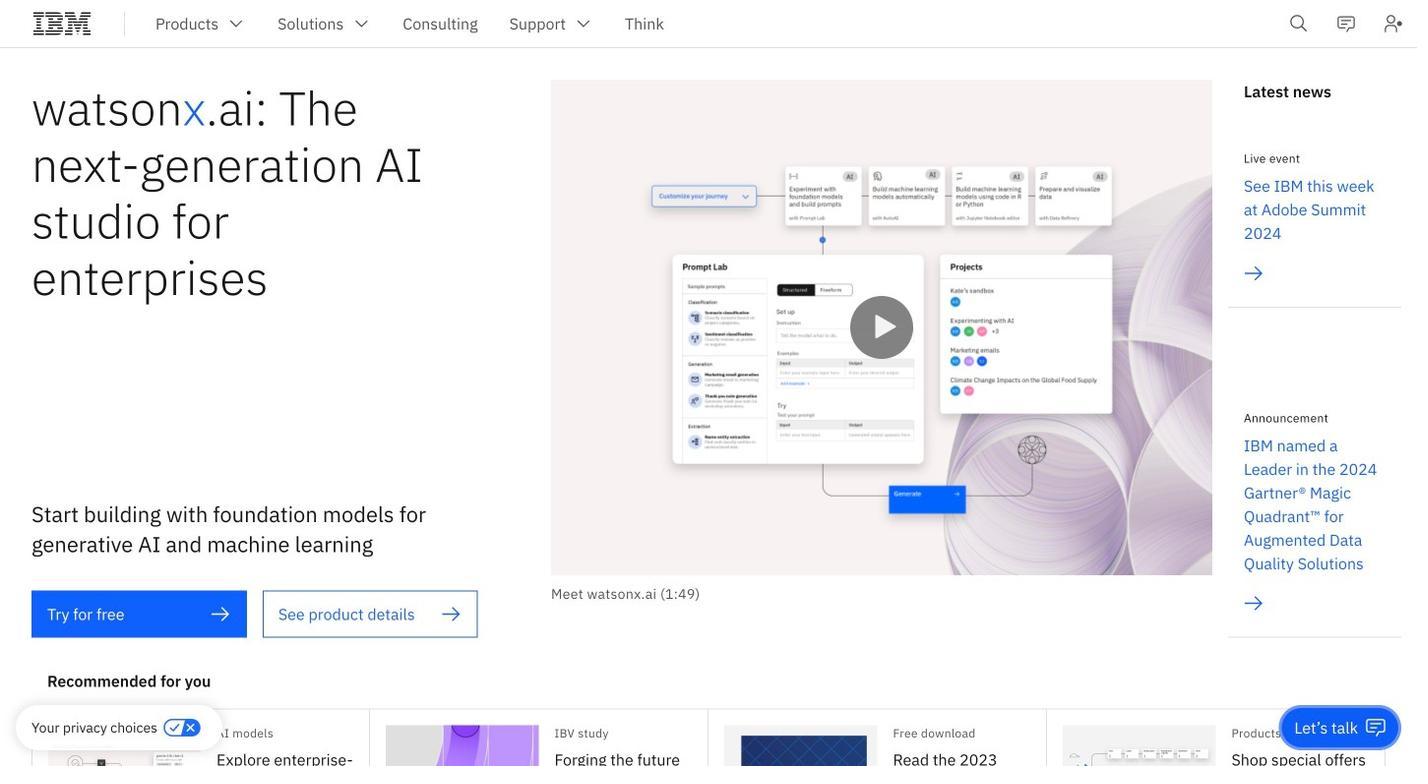 Task type: vqa. For each thing, say whether or not it's contained in the screenshot.
Your privacy choices element
yes



Task type: describe. For each thing, give the bounding box(es) containing it.
your privacy choices element
[[31, 718, 157, 739]]

let's talk element
[[1295, 718, 1358, 739]]



